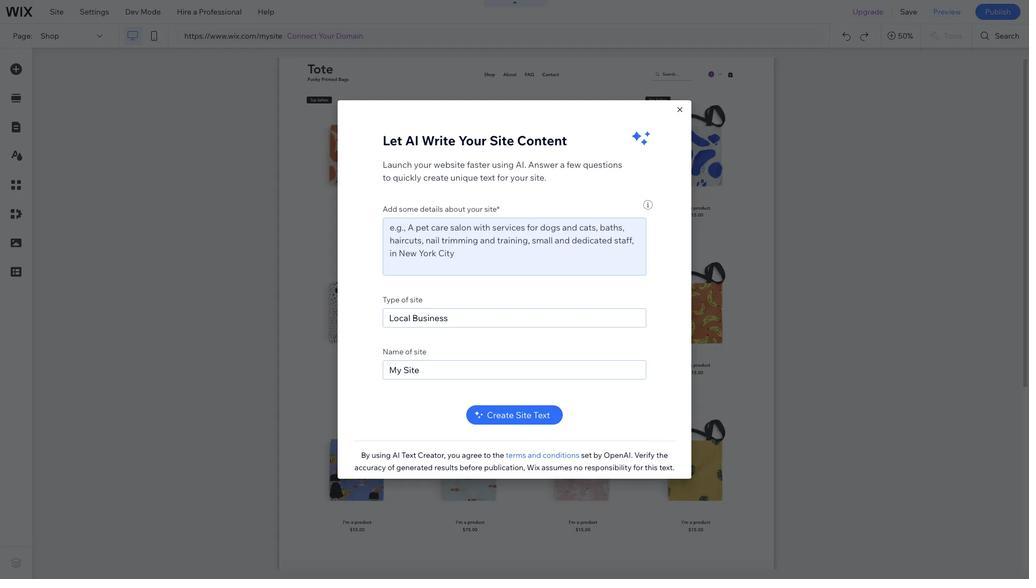 Task type: vqa. For each thing, say whether or not it's contained in the screenshot.
bottom using
yes



Task type: describe. For each thing, give the bounding box(es) containing it.
publish button
[[976, 4, 1021, 20]]

create
[[423, 172, 449, 183]]

about
[[445, 204, 466, 214]]

generated
[[397, 463, 433, 472]]

1 vertical spatial using
[[372, 450, 391, 460]]

1 the from the left
[[493, 450, 504, 460]]

agree
[[462, 450, 482, 460]]

content
[[517, 132, 567, 149]]

1 vertical spatial to
[[484, 450, 491, 460]]

preview button
[[926, 0, 970, 24]]

quickly
[[393, 172, 422, 183]]

1 horizontal spatial site
[[490, 132, 515, 149]]

0 horizontal spatial ai
[[393, 450, 400, 460]]

using inside launch your website faster using ai. answer a few questions to quickly create unique text for your site.
[[492, 159, 514, 170]]

of for name
[[405, 347, 412, 357]]

of for type
[[402, 295, 409, 305]]

type
[[383, 295, 400, 305]]

domain
[[336, 31, 363, 41]]

dev mode
[[125, 7, 161, 17]]

1 vertical spatial your
[[459, 132, 487, 149]]

for for your
[[497, 172, 509, 183]]

unique
[[451, 172, 478, 183]]

let ai write your site content
[[383, 132, 567, 149]]

hire a professional
[[177, 7, 242, 17]]

tools button
[[922, 24, 972, 48]]

by
[[594, 450, 602, 460]]

write
[[422, 132, 456, 149]]

text.
[[660, 463, 675, 472]]

for for this
[[634, 463, 643, 472]]

set by openai. verify the accuracy of generated results before publication, wix assumes no responsibility for this text.
[[355, 450, 675, 472]]

add some details about your site*
[[383, 204, 500, 214]]

and
[[528, 450, 541, 460]]

ai.
[[516, 159, 527, 170]]

0 horizontal spatial a
[[193, 7, 197, 17]]

save
[[901, 7, 918, 17]]

conditions
[[543, 450, 580, 460]]

e.g., A pet care salon with services for dogs and cats, baths, haircuts, nail trimming and training, small and dedicated staff, in New York City text field
[[383, 218, 647, 276]]

upgrade
[[853, 7, 884, 17]]

add
[[383, 204, 397, 214]]

preview
[[934, 7, 961, 17]]

1 horizontal spatial your
[[467, 204, 483, 214]]

wix
[[527, 463, 540, 472]]

few
[[567, 159, 581, 170]]

50% button
[[882, 24, 921, 48]]

create site text
[[487, 410, 550, 420]]

site inside create site text button
[[516, 410, 532, 420]]

website
[[434, 159, 465, 170]]

the inside set by openai. verify the accuracy of generated results before publication, wix assumes no responsibility for this text.
[[657, 450, 668, 460]]

openai.
[[604, 450, 633, 460]]

creator,
[[418, 450, 446, 460]]

Fluffy Tails text field
[[383, 360, 647, 380]]

Pet Care Provider text field
[[383, 308, 647, 328]]

publish
[[986, 7, 1011, 17]]

help
[[258, 7, 274, 17]]

faster
[[467, 159, 490, 170]]

type of site
[[383, 295, 423, 305]]

connect
[[287, 31, 317, 41]]

0 horizontal spatial your
[[414, 159, 432, 170]]

of inside set by openai. verify the accuracy of generated results before publication, wix assumes no responsibility for this text.
[[388, 463, 395, 472]]

set
[[581, 450, 592, 460]]

2 horizontal spatial your
[[511, 172, 528, 183]]

by
[[361, 450, 370, 460]]

site.
[[530, 172, 547, 183]]



Task type: locate. For each thing, give the bounding box(es) containing it.
details
[[420, 204, 443, 214]]

before
[[460, 463, 483, 472]]

0 vertical spatial your
[[319, 31, 335, 41]]

text
[[480, 172, 495, 183]]

name
[[383, 347, 404, 357]]

mode
[[141, 7, 161, 17]]

text up terms and conditions button
[[534, 410, 550, 420]]

2 the from the left
[[657, 450, 668, 460]]

0 vertical spatial to
[[383, 172, 391, 183]]

site for name of site
[[414, 347, 427, 357]]

0 horizontal spatial using
[[372, 450, 391, 460]]

2 vertical spatial your
[[467, 204, 483, 214]]

create
[[487, 410, 514, 420]]

site up launch your website faster using ai. answer a few questions to quickly create unique text for your site.
[[490, 132, 515, 149]]

publication,
[[484, 463, 526, 472]]

0 horizontal spatial text
[[402, 450, 416, 460]]

0 vertical spatial a
[[193, 7, 197, 17]]

text
[[534, 410, 550, 420], [402, 450, 416, 460]]

a
[[193, 7, 197, 17], [560, 159, 565, 170]]

professional
[[199, 7, 242, 17]]

ai up generated
[[393, 450, 400, 460]]

let
[[383, 132, 402, 149]]

some
[[399, 204, 418, 214]]

for right text
[[497, 172, 509, 183]]

to right agree
[[484, 450, 491, 460]]

site up shop
[[50, 7, 64, 17]]

2 vertical spatial site
[[516, 410, 532, 420]]

for left this
[[634, 463, 643, 472]]

1 vertical spatial of
[[405, 347, 412, 357]]

1 horizontal spatial the
[[657, 450, 668, 460]]

the
[[493, 450, 504, 460], [657, 450, 668, 460]]

a right 'hire'
[[193, 7, 197, 17]]

for inside launch your website faster using ai. answer a few questions to quickly create unique text for your site.
[[497, 172, 509, 183]]

settings
[[80, 7, 109, 17]]

this
[[645, 463, 658, 472]]

ai
[[405, 132, 419, 149], [393, 450, 400, 460]]

your down ai.
[[511, 172, 528, 183]]

site right type
[[410, 295, 423, 305]]

your
[[414, 159, 432, 170], [511, 172, 528, 183], [467, 204, 483, 214]]

0 vertical spatial ai
[[405, 132, 419, 149]]

search
[[995, 31, 1020, 41]]

your left site*
[[467, 204, 483, 214]]

site right name
[[414, 347, 427, 357]]

0 vertical spatial your
[[414, 159, 432, 170]]

text inside button
[[534, 410, 550, 420]]

site
[[50, 7, 64, 17], [490, 132, 515, 149], [516, 410, 532, 420]]

2 horizontal spatial site
[[516, 410, 532, 420]]

assumes
[[542, 463, 573, 472]]

of right name
[[405, 347, 412, 357]]

hire
[[177, 7, 192, 17]]

you
[[448, 450, 460, 460]]

https://www.wix.com/mysite connect your domain
[[184, 31, 363, 41]]

1 horizontal spatial your
[[459, 132, 487, 149]]

0 horizontal spatial your
[[319, 31, 335, 41]]

0 vertical spatial for
[[497, 172, 509, 183]]

results
[[435, 463, 458, 472]]

1 horizontal spatial for
[[634, 463, 643, 472]]

site*
[[485, 204, 500, 214]]

50%
[[899, 31, 914, 41]]

1 vertical spatial a
[[560, 159, 565, 170]]

tools
[[944, 31, 963, 41]]

0 horizontal spatial the
[[493, 450, 504, 460]]

text up generated
[[402, 450, 416, 460]]

verify
[[635, 450, 655, 460]]

your up create
[[414, 159, 432, 170]]

to inside launch your website faster using ai. answer a few questions to quickly create unique text for your site.
[[383, 172, 391, 183]]

answer
[[529, 159, 558, 170]]

accuracy
[[355, 463, 386, 472]]

shop
[[41, 31, 59, 41]]

1 vertical spatial site
[[490, 132, 515, 149]]

1 horizontal spatial using
[[492, 159, 514, 170]]

https://www.wix.com/mysite
[[184, 31, 282, 41]]

using left ai.
[[492, 159, 514, 170]]

responsibility
[[585, 463, 632, 472]]

launch your website faster using ai. answer a few questions to quickly create unique text for your site.
[[383, 159, 623, 183]]

0 vertical spatial text
[[534, 410, 550, 420]]

1 horizontal spatial a
[[560, 159, 565, 170]]

of right accuracy
[[388, 463, 395, 472]]

to
[[383, 172, 391, 183], [484, 450, 491, 460]]

2 vertical spatial of
[[388, 463, 395, 472]]

the up text.
[[657, 450, 668, 460]]

1 vertical spatial text
[[402, 450, 416, 460]]

search button
[[973, 24, 1030, 48]]

of right type
[[402, 295, 409, 305]]

using
[[492, 159, 514, 170], [372, 450, 391, 460]]

1 horizontal spatial to
[[484, 450, 491, 460]]

0 vertical spatial site
[[410, 295, 423, 305]]

your left domain
[[319, 31, 335, 41]]

0 horizontal spatial site
[[50, 7, 64, 17]]

launch
[[383, 159, 412, 170]]

0 horizontal spatial for
[[497, 172, 509, 183]]

questions
[[583, 159, 623, 170]]

for inside set by openai. verify the accuracy of generated results before publication, wix assumes no responsibility for this text.
[[634, 463, 643, 472]]

create site text button
[[466, 405, 563, 425]]

your
[[319, 31, 335, 41], [459, 132, 487, 149]]

save button
[[893, 0, 926, 24]]

by using ai text creator, you agree to the terms and conditions
[[361, 450, 580, 460]]

the up publication,
[[493, 450, 504, 460]]

0 vertical spatial using
[[492, 159, 514, 170]]

1 horizontal spatial ai
[[405, 132, 419, 149]]

name of site
[[383, 347, 427, 357]]

site for type of site
[[410, 295, 423, 305]]

1 vertical spatial for
[[634, 463, 643, 472]]

your up faster
[[459, 132, 487, 149]]

1 vertical spatial ai
[[393, 450, 400, 460]]

terms
[[506, 450, 526, 460]]

1 horizontal spatial text
[[534, 410, 550, 420]]

to down launch
[[383, 172, 391, 183]]

1 vertical spatial your
[[511, 172, 528, 183]]

no
[[574, 463, 583, 472]]

of
[[402, 295, 409, 305], [405, 347, 412, 357], [388, 463, 395, 472]]

a inside launch your website faster using ai. answer a few questions to quickly create unique text for your site.
[[560, 159, 565, 170]]

0 horizontal spatial to
[[383, 172, 391, 183]]

0 vertical spatial site
[[50, 7, 64, 17]]

site
[[410, 295, 423, 305], [414, 347, 427, 357]]

for
[[497, 172, 509, 183], [634, 463, 643, 472]]

using right the by
[[372, 450, 391, 460]]

terms and conditions button
[[506, 450, 580, 460]]

0 vertical spatial of
[[402, 295, 409, 305]]

1 vertical spatial site
[[414, 347, 427, 357]]

site right the create
[[516, 410, 532, 420]]

ai right let at the top of the page
[[405, 132, 419, 149]]

dev
[[125, 7, 139, 17]]

a left few
[[560, 159, 565, 170]]



